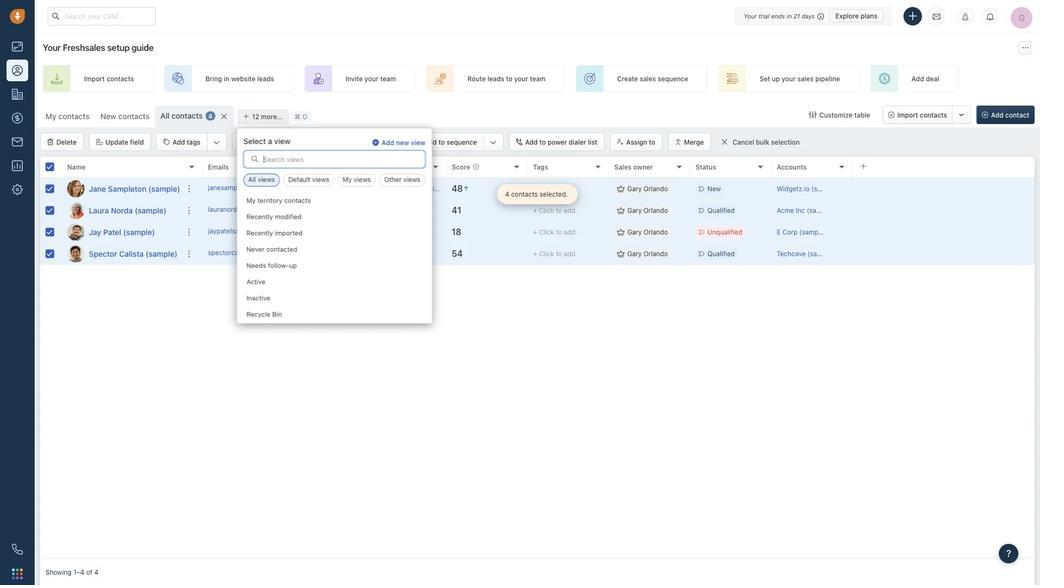 Task type: locate. For each thing, give the bounding box(es) containing it.
add left tags at the top
[[173, 138, 185, 146]]

new contacts button
[[95, 106, 155, 127], [100, 112, 150, 121]]

add right 'new'
[[424, 138, 437, 146]]

j image left the jay at the top left of page
[[67, 224, 85, 241]]

janesampleton@gmail.com 3684932360
[[208, 184, 330, 192]]

leads right route
[[488, 75, 505, 82]]

cell
[[853, 178, 1035, 199], [853, 200, 1035, 221], [853, 222, 1035, 243], [853, 243, 1035, 265]]

grid
[[40, 156, 1035, 559]]

gary for 18
[[628, 228, 642, 236]]

click for 41
[[539, 207, 554, 214]]

new down status
[[708, 185, 721, 193]]

power
[[548, 138, 567, 146]]

4 gary orlando from the top
[[628, 250, 668, 258]]

gary orlando for 54
[[628, 250, 668, 258]]

corp
[[783, 228, 798, 236]]

add left 'deal'
[[912, 75, 925, 82]]

18
[[452, 227, 462, 237]]

⌘ o
[[295, 113, 308, 120]]

of
[[86, 569, 92, 576]]

orlando for 54
[[644, 250, 668, 258]]

views up janesampleton@gmail.com 3684932360
[[258, 176, 275, 183]]

0 horizontal spatial in
[[224, 75, 230, 82]]

view right a at the top of the page
[[274, 137, 291, 146]]

0 horizontal spatial all
[[161, 111, 170, 120]]

(sample) inside jay patel (sample) link
[[123, 228, 155, 237]]

1 vertical spatial your
[[43, 43, 61, 53]]

0 vertical spatial import
[[84, 75, 105, 82]]

1 vertical spatial qualified
[[708, 250, 735, 258]]

3 + click to add from the top
[[533, 228, 576, 236]]

1 horizontal spatial sales
[[798, 75, 814, 82]]

0 vertical spatial 4
[[208, 112, 213, 120]]

1 horizontal spatial import contacts
[[898, 111, 948, 119]]

orlando for 18
[[644, 228, 668, 236]]

0 vertical spatial all
[[161, 111, 170, 120]]

new up update in the top of the page
[[100, 112, 116, 121]]

bring in website leads link
[[164, 65, 294, 92]]

Search views search field
[[244, 151, 425, 168]]

up down contacted
[[289, 262, 297, 269]]

add for add new view
[[382, 139, 395, 146]]

leads
[[257, 75, 274, 82], [488, 75, 505, 82]]

1 horizontal spatial leads
[[488, 75, 505, 82]]

1 horizontal spatial your
[[515, 75, 528, 82]]

1 vertical spatial import
[[898, 111, 919, 119]]

jaypatelsample@gmail.com link
[[208, 226, 291, 238]]

0 horizontal spatial my
[[46, 112, 56, 121]]

add
[[564, 185, 576, 193], [564, 207, 576, 214], [320, 227, 332, 235], [564, 228, 576, 236], [564, 250, 576, 258]]

row group
[[40, 178, 203, 265], [203, 178, 1035, 265]]

container_wx8msf4aqz5i3rn1 image
[[810, 111, 817, 119], [617, 207, 625, 214], [617, 250, 625, 258]]

1 horizontal spatial import
[[898, 111, 919, 119]]

0 vertical spatial new
[[100, 112, 116, 121]]

sales owner
[[615, 163, 653, 171]]

add left the contact
[[992, 111, 1004, 119]]

add to sequence
[[424, 138, 477, 146]]

2 vertical spatial container_wx8msf4aqz5i3rn1 image
[[617, 250, 625, 258]]

territory
[[257, 196, 282, 204]]

my contacts
[[46, 112, 90, 121]]

in
[[787, 12, 792, 20], [224, 75, 230, 82]]

2 + click to add from the top
[[533, 207, 576, 214]]

(sample) inside the "laura norda (sample)" link
[[135, 206, 167, 215]]

0 horizontal spatial import contacts
[[84, 75, 134, 82]]

2 qualified from the top
[[708, 250, 735, 258]]

0 horizontal spatial view
[[274, 137, 291, 146]]

gary for 41
[[628, 207, 642, 214]]

sales
[[640, 75, 656, 82], [798, 75, 814, 82]]

3 cell from the top
[[853, 222, 1035, 243]]

all up janesampleton@gmail.com
[[248, 176, 256, 183]]

press space to deselect this row. row containing jane sampleton (sample)
[[40, 178, 203, 200]]

(sample) inside spector calista (sample) link
[[146, 249, 177, 258]]

spectorcalista@gmail.com link
[[208, 248, 289, 260]]

gary for 54
[[628, 250, 642, 258]]

acme inc (sample) link
[[777, 207, 834, 214]]

import contacts inside button
[[898, 111, 948, 119]]

update field button
[[89, 133, 151, 151]]

12 more... button
[[237, 109, 289, 124]]

4 gary from the top
[[628, 250, 642, 258]]

my views
[[343, 176, 371, 183]]

1 vertical spatial up
[[289, 262, 297, 269]]

janesampleton@gmail.com
[[208, 184, 290, 192]]

2 orlando from the top
[[644, 207, 668, 214]]

my down the search views search field
[[343, 176, 352, 183]]

views for my views
[[354, 176, 371, 183]]

+ click to add for 41
[[533, 207, 576, 214]]

my up lauranordasample@gmail.com
[[246, 196, 255, 204]]

bin
[[272, 310, 282, 318]]

1 orlando from the top
[[644, 185, 668, 193]]

2 horizontal spatial your
[[782, 75, 796, 82]]

press space to deselect this row. row containing 54
[[203, 243, 1035, 265]]

new contacts
[[100, 112, 150, 121]]

(sample) up spector calista (sample) on the top of page
[[123, 228, 155, 237]]

recycle bin
[[246, 310, 282, 318]]

new inside "press space to deselect this row." row
[[708, 185, 721, 193]]

1 horizontal spatial new
[[708, 185, 721, 193]]

import contacts down the setup
[[84, 75, 134, 82]]

all for contacts
[[161, 111, 170, 120]]

1 recently from the top
[[246, 213, 273, 220]]

invite your team
[[346, 75, 396, 82]]

bulk
[[366, 138, 380, 146]]

sequence inside button
[[447, 138, 477, 146]]

import contacts
[[84, 75, 134, 82], [898, 111, 948, 119]]

(sample) right corp
[[800, 228, 827, 236]]

4 orlando from the top
[[644, 250, 668, 258]]

0 horizontal spatial your
[[365, 75, 379, 82]]

1 j image from the top
[[67, 180, 85, 198]]

0 horizontal spatial team
[[380, 75, 396, 82]]

sales
[[615, 163, 632, 171]]

(sample) right the sampleton
[[148, 184, 180, 193]]

4 right "all contacts" link in the left top of the page
[[208, 112, 213, 120]]

import inside import contacts button
[[898, 111, 919, 119]]

0 vertical spatial your
[[744, 12, 757, 20]]

your left freshsales
[[43, 43, 61, 53]]

up right set
[[772, 75, 780, 82]]

1 horizontal spatial in
[[787, 12, 792, 20]]

sales right create
[[640, 75, 656, 82]]

4 left "selected."
[[505, 191, 510, 198]]

0 vertical spatial qualified
[[708, 207, 735, 214]]

cell for 41
[[853, 200, 1035, 221]]

press space to deselect this row. row
[[40, 178, 203, 200], [203, 178, 1035, 200], [40, 200, 203, 222], [203, 200, 1035, 222], [40, 222, 203, 243], [203, 222, 1035, 243], [40, 243, 203, 265], [203, 243, 1035, 265]]

1 row group from the left
[[40, 178, 203, 265]]

my inside button
[[343, 176, 352, 183]]

views down the activity
[[404, 176, 421, 183]]

import down the "your freshsales setup guide"
[[84, 75, 105, 82]]

1 leads from the left
[[257, 75, 274, 82]]

add to sequence button
[[409, 133, 484, 151]]

contacts down the setup
[[107, 75, 134, 82]]

status
[[696, 163, 717, 171]]

1 vertical spatial 4
[[505, 191, 510, 198]]

recently up never
[[246, 229, 273, 237]]

0 vertical spatial import contacts
[[84, 75, 134, 82]]

set up your sales pipeline link
[[719, 65, 860, 92]]

2 j image from the top
[[67, 224, 85, 241]]

techcave (sample) link
[[777, 250, 835, 258]]

0 horizontal spatial up
[[289, 262, 297, 269]]

orlando
[[644, 185, 668, 193], [644, 207, 668, 214], [644, 228, 668, 236], [644, 250, 668, 258]]

freshworks switcher image
[[12, 569, 23, 580]]

1 vertical spatial container_wx8msf4aqz5i3rn1 image
[[617, 207, 625, 214]]

4 right of on the left bottom of the page
[[94, 569, 98, 576]]

sales left pipeline
[[798, 75, 814, 82]]

add for add deal
[[912, 75, 925, 82]]

j image for jay patel (sample)
[[67, 224, 85, 241]]

sequence
[[658, 75, 689, 82], [447, 138, 477, 146]]

(sample) up the acme inc (sample) link
[[812, 185, 839, 193]]

1 horizontal spatial your
[[744, 12, 757, 20]]

2 cell from the top
[[853, 200, 1035, 221]]

my up delete button
[[46, 112, 56, 121]]

new for new contacts
[[100, 112, 116, 121]]

add left power
[[526, 138, 538, 146]]

+ click to add for 18
[[533, 228, 576, 236]]

3 gary orlando from the top
[[628, 228, 668, 236]]

1 horizontal spatial my
[[246, 196, 255, 204]]

widgetz.io
[[777, 185, 810, 193]]

customize table
[[820, 111, 871, 119]]

2 recently from the top
[[246, 229, 273, 237]]

contacted
[[266, 245, 297, 253]]

my views button
[[338, 174, 376, 187]]

3 views from the left
[[354, 176, 371, 183]]

cell for 54
[[853, 243, 1035, 265]]

(sample) inside "jane sampleton (sample)" link
[[148, 184, 180, 193]]

press space to deselect this row. row containing 18
[[203, 222, 1035, 243]]

import contacts link
[[43, 65, 153, 92]]

j image left jane
[[67, 180, 85, 198]]

dialer
[[569, 138, 587, 146]]

1 team from the left
[[380, 75, 396, 82]]

assign to
[[627, 138, 656, 146]]

2 your from the left
[[515, 75, 528, 82]]

1 views from the left
[[258, 176, 275, 183]]

add for add tags
[[173, 138, 185, 146]]

1 vertical spatial sequence
[[447, 138, 477, 146]]

1 horizontal spatial team
[[530, 75, 546, 82]]

other
[[384, 176, 402, 183]]

update
[[105, 138, 128, 146]]

name column header
[[62, 157, 203, 178]]

laura norda (sample)
[[89, 206, 167, 215]]

3684945781 link
[[289, 248, 329, 260]]

1 vertical spatial all
[[248, 176, 256, 183]]

website
[[231, 75, 256, 82]]

press space to deselect this row. row containing 48
[[203, 178, 1035, 200]]

0 vertical spatial container_wx8msf4aqz5i3rn1 image
[[810, 111, 817, 119]]

score
[[452, 163, 471, 171]]

0 vertical spatial my
[[46, 112, 56, 121]]

your right invite
[[365, 75, 379, 82]]

1 cell from the top
[[853, 178, 1035, 199]]

0 horizontal spatial 4
[[94, 569, 98, 576]]

j image for jane sampleton (sample)
[[67, 180, 85, 198]]

(sample) right inc on the right of the page
[[807, 207, 834, 214]]

1 vertical spatial my
[[343, 176, 352, 183]]

name row
[[40, 157, 203, 178]]

3 orlando from the top
[[644, 228, 668, 236]]

view right 'new'
[[411, 139, 426, 146]]

laura norda (sample) link
[[89, 205, 167, 216]]

set
[[760, 75, 771, 82]]

my territory contacts
[[246, 196, 311, 204]]

2 vertical spatial my
[[246, 196, 255, 204]]

1 vertical spatial in
[[224, 75, 230, 82]]

recently up jaypatelsample@gmail.com in the top left of the page
[[246, 213, 273, 220]]

0 vertical spatial j image
[[67, 180, 85, 198]]

0 vertical spatial in
[[787, 12, 792, 20]]

select
[[244, 137, 266, 146]]

leads right website
[[257, 75, 274, 82]]

sequence for create sales sequence
[[658, 75, 689, 82]]

0 horizontal spatial new
[[100, 112, 116, 121]]

your for your trial ends in 21 days
[[744, 12, 757, 20]]

0 horizontal spatial your
[[43, 43, 61, 53]]

angle down image
[[490, 137, 497, 148]]

recycle
[[246, 310, 270, 318]]

+ click to add for 54
[[533, 250, 576, 258]]

import
[[84, 75, 105, 82], [898, 111, 919, 119]]

1 vertical spatial import contacts
[[898, 111, 948, 119]]

add inside group
[[173, 138, 185, 146]]

0 vertical spatial recently
[[246, 213, 273, 220]]

in left the 21
[[787, 12, 792, 20]]

guide
[[132, 43, 154, 53]]

2 vertical spatial 4
[[94, 569, 98, 576]]

0 horizontal spatial leads
[[257, 75, 274, 82]]

1 vertical spatial j image
[[67, 224, 85, 241]]

add inside "group"
[[424, 138, 437, 146]]

1 vertical spatial new
[[708, 185, 721, 193]]

2 gary orlando from the top
[[628, 207, 668, 214]]

import inside "import contacts" link
[[84, 75, 105, 82]]

sms
[[382, 138, 396, 146]]

your right route
[[515, 75, 528, 82]]

all inside button
[[248, 176, 256, 183]]

contacts up delete
[[58, 112, 90, 121]]

my for my contacts
[[46, 112, 56, 121]]

add
[[912, 75, 925, 82], [992, 111, 1004, 119], [173, 138, 185, 146], [249, 138, 261, 146], [424, 138, 437, 146], [526, 138, 538, 146], [382, 139, 395, 146]]

2 leads from the left
[[488, 75, 505, 82]]

3 gary from the top
[[628, 228, 642, 236]]

import contacts down add deal on the right top of page
[[898, 111, 948, 119]]

tags
[[187, 138, 201, 146]]

route
[[468, 75, 486, 82]]

4 + click to add from the top
[[533, 250, 576, 258]]

sequence up the score
[[447, 138, 477, 146]]

0 vertical spatial up
[[772, 75, 780, 82]]

sequence right create
[[658, 75, 689, 82]]

0 horizontal spatial import
[[84, 75, 105, 82]]

s image
[[67, 245, 85, 263]]

team
[[380, 75, 396, 82], [530, 75, 546, 82]]

+ for 54
[[533, 250, 537, 258]]

jaypatelsample@gmail.com + click to add
[[208, 227, 332, 235]]

views down next
[[354, 176, 371, 183]]

row group containing jane sampleton (sample)
[[40, 178, 203, 265]]

1 horizontal spatial sequence
[[658, 75, 689, 82]]

1 horizontal spatial all
[[248, 176, 256, 183]]

views up the 3684932360
[[312, 176, 330, 183]]

container_wx8msf4aqz5i3rn1 image inside customize table button
[[810, 111, 817, 119]]

in right bring in the top left of the page
[[224, 75, 230, 82]]

0 horizontal spatial sales
[[640, 75, 656, 82]]

recently
[[246, 213, 273, 220], [246, 229, 273, 237]]

techcave
[[777, 250, 806, 258]]

to
[[506, 75, 513, 82], [439, 138, 445, 146], [540, 138, 546, 146], [649, 138, 656, 146], [556, 185, 562, 193], [556, 207, 562, 214], [312, 227, 318, 235], [556, 228, 562, 236], [556, 250, 562, 258]]

cell for 18
[[853, 222, 1035, 243]]

4 inside 'grid'
[[505, 191, 510, 198]]

your left trial
[[744, 12, 757, 20]]

all up the add tags button
[[161, 111, 170, 120]]

cancel
[[733, 138, 755, 146]]

default views
[[288, 176, 330, 183]]

contacts down 'deal'
[[920, 111, 948, 119]]

2 gary from the top
[[628, 207, 642, 214]]

2 row group from the left
[[203, 178, 1035, 265]]

qualified up unqualified
[[708, 207, 735, 214]]

3684932360 link
[[289, 183, 330, 195]]

2 views from the left
[[312, 176, 330, 183]]

12 more...
[[252, 113, 283, 120]]

press space to deselect this row. row containing laura norda (sample)
[[40, 200, 203, 222]]

default
[[288, 176, 311, 183]]

0 vertical spatial sequence
[[658, 75, 689, 82]]

1 vertical spatial recently
[[246, 229, 273, 237]]

4 cell from the top
[[853, 243, 1035, 265]]

create
[[617, 75, 638, 82]]

48
[[452, 184, 463, 194]]

import for import contacts button
[[898, 111, 919, 119]]

1 gary orlando from the top
[[628, 185, 668, 193]]

1 horizontal spatial view
[[411, 139, 426, 146]]

your right set
[[782, 75, 796, 82]]

add left 'new'
[[382, 139, 395, 146]]

4 views from the left
[[404, 176, 421, 183]]

j image
[[67, 180, 85, 198], [67, 224, 85, 241]]

contacts left "selected."
[[511, 191, 538, 198]]

3684932360
[[289, 184, 330, 192]]

jane
[[89, 184, 106, 193]]

qualified for 54
[[708, 250, 735, 258]]

(sample) down "jane sampleton (sample)" link
[[135, 206, 167, 215]]

add left task
[[249, 138, 261, 146]]

1 horizontal spatial 4
[[208, 112, 213, 120]]

2 horizontal spatial 4
[[505, 191, 510, 198]]

qualified
[[708, 207, 735, 214], [708, 250, 735, 258]]

1 qualified from the top
[[708, 207, 735, 214]]

2 horizontal spatial my
[[343, 176, 352, 183]]

views for other views
[[404, 176, 421, 183]]

(sample) right calista
[[146, 249, 177, 258]]

contacts up add tags
[[172, 111, 203, 120]]

0 horizontal spatial sequence
[[447, 138, 477, 146]]

views
[[258, 176, 275, 183], [312, 176, 330, 183], [354, 176, 371, 183], [404, 176, 421, 183]]

container_wx8msf4aqz5i3rn1 image
[[721, 138, 729, 146], [371, 185, 378, 193], [617, 185, 625, 193], [617, 228, 625, 236]]

1 sales from the left
[[640, 75, 656, 82]]

qualified down unqualified
[[708, 250, 735, 258]]

import down add deal link
[[898, 111, 919, 119]]

selection
[[772, 138, 800, 146]]



Task type: describe. For each thing, give the bounding box(es) containing it.
e
[[777, 228, 781, 236]]

assign
[[627, 138, 648, 146]]

create sales sequence
[[617, 75, 689, 82]]

2 team from the left
[[530, 75, 546, 82]]

showing
[[46, 569, 72, 576]]

click for 18
[[539, 228, 554, 236]]

contacts up field
[[118, 112, 150, 121]]

inc
[[796, 207, 805, 214]]

selected.
[[540, 191, 568, 198]]

follow-
[[268, 262, 289, 269]]

add for 41
[[564, 207, 576, 214]]

Search your CRM... text field
[[48, 7, 156, 25]]

bulk sms
[[366, 138, 396, 146]]

press space to deselect this row. row containing 41
[[203, 200, 1035, 222]]

(sample) for jay patel (sample)
[[123, 228, 155, 237]]

1–4
[[73, 569, 84, 576]]

emails
[[208, 163, 229, 171]]

default views button
[[284, 174, 334, 187]]

(sample) for jane sampleton (sample)
[[148, 184, 180, 193]]

add for add to sequence
[[424, 138, 437, 146]]

(sample) for spector calista (sample)
[[146, 249, 177, 258]]

select a view
[[244, 137, 291, 146]]

jaypatelsample@gmail.com
[[208, 227, 291, 235]]

add for 18
[[564, 228, 576, 236]]

3 your from the left
[[782, 75, 796, 82]]

import contacts group
[[883, 106, 972, 124]]

assign to button
[[610, 133, 663, 151]]

delete button
[[40, 133, 84, 151]]

import for "import contacts" link
[[84, 75, 105, 82]]

views for all views
[[258, 176, 275, 183]]

unqualified
[[708, 228, 743, 236]]

sampleton
[[108, 184, 146, 193]]

import contacts for "import contacts" link
[[84, 75, 134, 82]]

contacts up 4167348672
[[284, 196, 311, 204]]

to inside "group"
[[439, 138, 445, 146]]

recently for recently modified
[[246, 213, 273, 220]]

jay patel (sample)
[[89, 228, 155, 237]]

update field
[[105, 138, 144, 146]]

accounts
[[777, 163, 807, 171]]

add deal
[[912, 75, 940, 82]]

l image
[[67, 202, 85, 219]]

a
[[268, 137, 272, 146]]

4 contacts selected.
[[505, 191, 568, 198]]

4167348672
[[289, 206, 329, 213]]

pipeline
[[816, 75, 841, 82]]

+ for 41
[[533, 207, 537, 214]]

(sample) for e corp (sample)
[[800, 228, 827, 236]]

54
[[452, 249, 463, 259]]

email image
[[933, 12, 941, 21]]

click for 54
[[539, 250, 554, 258]]

my for my views
[[343, 176, 352, 183]]

gary orlando for 41
[[628, 207, 668, 214]]

customize table button
[[803, 106, 878, 124]]

spectorcalista@gmail.com
[[208, 249, 289, 257]]

name
[[67, 163, 86, 171]]

⌘
[[295, 113, 301, 120]]

jane sampleton (sample)
[[89, 184, 180, 193]]

deal
[[926, 75, 940, 82]]

explore plans link
[[830, 9, 884, 22]]

activity
[[387, 163, 411, 171]]

container_wx8msf4aqz5i3rn1 image for 41
[[617, 207, 625, 214]]

(sample) for laura norda (sample)
[[135, 206, 167, 215]]

add contact button
[[977, 106, 1035, 124]]

delete
[[56, 138, 77, 146]]

spector
[[89, 249, 117, 258]]

add contact
[[992, 111, 1030, 119]]

view for add new view
[[411, 139, 426, 146]]

1 your from the left
[[365, 75, 379, 82]]

add task button
[[233, 133, 283, 151]]

import contacts for import contacts button
[[898, 111, 948, 119]]

all for views
[[248, 176, 256, 183]]

press space to deselect this row. row containing jay patel (sample)
[[40, 222, 203, 243]]

other views
[[384, 176, 421, 183]]

field
[[130, 138, 144, 146]]

setup
[[107, 43, 130, 53]]

your for your freshsales setup guide
[[43, 43, 61, 53]]

widgetz.io (sample) link
[[777, 185, 839, 193]]

cancel bulk selection
[[733, 138, 800, 146]]

row group containing 48
[[203, 178, 1035, 265]]

press space to deselect this row. row containing spector calista (sample)
[[40, 243, 203, 265]]

bulk sms button
[[350, 133, 403, 151]]

phone element
[[7, 539, 28, 560]]

jay patel (sample) link
[[89, 227, 155, 238]]

all views
[[248, 176, 275, 183]]

my for my territory contacts
[[246, 196, 255, 204]]

route leads to your team
[[468, 75, 546, 82]]

explore
[[836, 12, 859, 20]]

days
[[802, 12, 815, 20]]

spector calista (sample)
[[89, 249, 177, 258]]

(sample) down e corp (sample) link
[[808, 250, 835, 258]]

add to sequence group
[[408, 133, 504, 151]]

spector calista (sample) link
[[89, 249, 177, 259]]

qualified for 41
[[708, 207, 735, 214]]

add deal link
[[871, 65, 959, 92]]

sequence for add to sequence
[[447, 138, 477, 146]]

container_wx8msf4aqz5i3rn1 image for 54
[[617, 250, 625, 258]]

1 horizontal spatial up
[[772, 75, 780, 82]]

never
[[246, 245, 264, 253]]

views for default views
[[312, 176, 330, 183]]

plans
[[861, 12, 878, 20]]

grid containing 48
[[40, 156, 1035, 559]]

+ for 18
[[533, 228, 537, 236]]

gary orlando for 18
[[628, 228, 668, 236]]

contacts inside button
[[920, 111, 948, 119]]

add for add contact
[[992, 111, 1004, 119]]

customize
[[820, 111, 853, 119]]

(sample) for acme inc (sample)
[[807, 207, 834, 214]]

contacts inside 'grid'
[[511, 191, 538, 198]]

techcave (sample)
[[777, 250, 835, 258]]

freshsales
[[63, 43, 105, 53]]

add for add to power dialer list
[[526, 138, 538, 146]]

1 gary from the top
[[628, 185, 642, 193]]

new for new
[[708, 185, 721, 193]]

table
[[855, 111, 871, 119]]

route leads to your team link
[[427, 65, 565, 92]]

view for select a view
[[274, 137, 291, 146]]

41
[[452, 205, 462, 216]]

4 inside all contacts 4
[[208, 112, 213, 120]]

1 + click to add from the top
[[533, 185, 576, 193]]

orlando for 41
[[644, 207, 668, 214]]

recently for recently imported
[[246, 229, 273, 237]]

imported
[[275, 229, 302, 237]]

add task
[[249, 138, 276, 146]]

ends
[[772, 12, 785, 20]]

search image
[[251, 155, 259, 163]]

angle down image
[[214, 137, 220, 148]]

add new view
[[382, 139, 426, 146]]

next activity
[[371, 163, 411, 171]]

2 sales from the left
[[798, 75, 814, 82]]

widgetz.io (sample)
[[777, 185, 839, 193]]

e corp (sample)
[[777, 228, 827, 236]]

phone image
[[12, 544, 23, 555]]

patel
[[103, 228, 121, 237]]

new
[[396, 139, 409, 146]]

add to power dialer list
[[526, 138, 598, 146]]

all views button
[[244, 174, 280, 187]]

all contacts link
[[161, 111, 203, 121]]

add for add task
[[249, 138, 261, 146]]

add for 54
[[564, 250, 576, 258]]

explore plans
[[836, 12, 878, 20]]

add tags group
[[156, 133, 227, 151]]

jane sampleton (sample) link
[[89, 183, 180, 194]]



Task type: vqa. For each thing, say whether or not it's contained in the screenshot.
Press SPACE to deselect this row. row containing 48
yes



